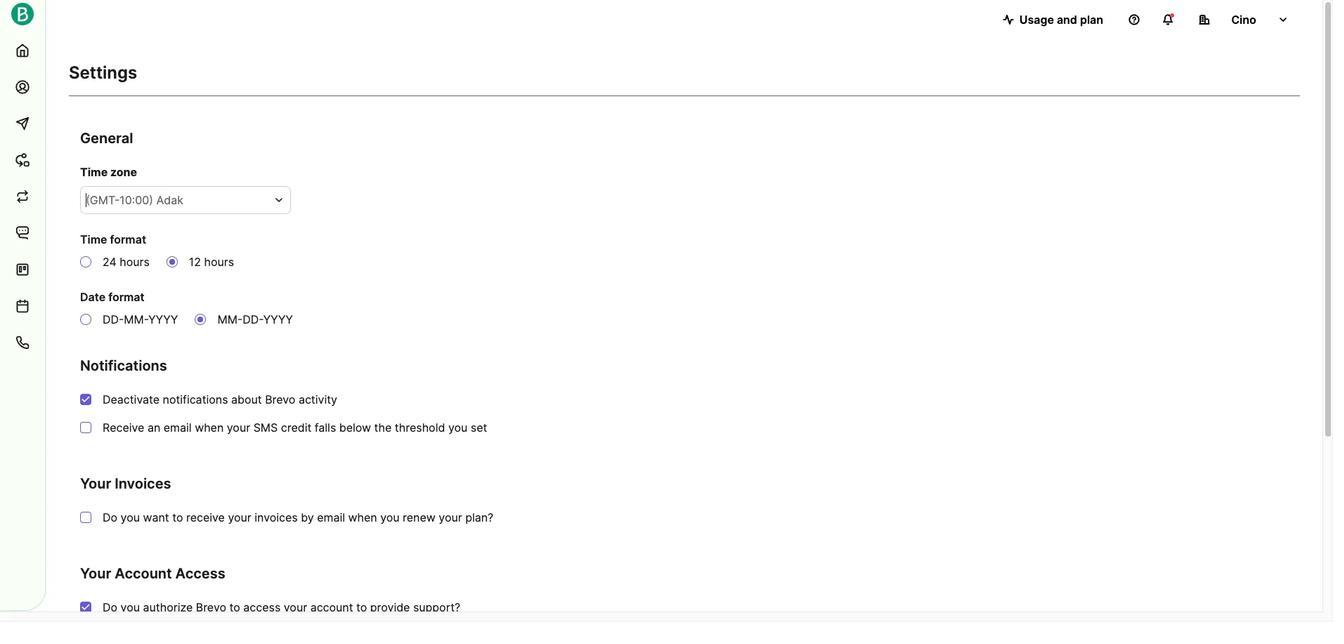 Task type: locate. For each thing, give the bounding box(es) containing it.
to left the access
[[230, 601, 240, 615]]

you left renew
[[380, 511, 400, 525]]

24
[[103, 255, 117, 269]]

usage and plan
[[1020, 13, 1104, 27]]

brevo down access
[[196, 601, 226, 615]]

sms
[[254, 421, 278, 435]]

0 vertical spatial when
[[195, 421, 224, 435]]

mm-
[[124, 313, 148, 327], [218, 313, 243, 327]]

by
[[301, 511, 314, 525]]

to
[[172, 511, 183, 525], [230, 601, 240, 615], [356, 601, 367, 615]]

you left set
[[448, 421, 468, 435]]

1 vertical spatial when
[[348, 511, 377, 525]]

2 yyyy from the left
[[263, 313, 293, 327]]

2 do from the top
[[103, 601, 117, 615]]

below
[[339, 421, 371, 435]]

0 vertical spatial do
[[103, 511, 117, 525]]

None field
[[86, 192, 269, 209]]

0 horizontal spatial brevo
[[196, 601, 226, 615]]

access
[[175, 566, 225, 583]]

want
[[143, 511, 169, 525]]

dd-
[[103, 313, 124, 327], [243, 313, 263, 327]]

1 vertical spatial time
[[80, 233, 107, 247]]

1 do from the top
[[103, 511, 117, 525]]

mm- down 12 hours
[[218, 313, 243, 327]]

time
[[80, 165, 108, 179], [80, 233, 107, 247]]

mm- down date format
[[124, 313, 148, 327]]

your left plan?
[[439, 511, 462, 525]]

1 hours from the left
[[120, 255, 150, 269]]

1 horizontal spatial dd-
[[243, 313, 263, 327]]

authorize
[[143, 601, 193, 615]]

time format
[[80, 233, 146, 247]]

brevo
[[265, 393, 296, 407], [196, 601, 226, 615]]

your right the access
[[284, 601, 307, 615]]

dd-mm-yyyy
[[103, 313, 178, 327]]

general
[[80, 130, 133, 147]]

settings
[[69, 63, 137, 83]]

1 vertical spatial email
[[317, 511, 345, 525]]

(gmt-
[[86, 193, 120, 207]]

do
[[103, 511, 117, 525], [103, 601, 117, 615]]

hours right 12
[[204, 255, 234, 269]]

1 vertical spatial format
[[108, 290, 145, 304]]

your
[[227, 421, 250, 435], [228, 511, 252, 525], [439, 511, 462, 525], [284, 601, 307, 615]]

hours for 12 hours
[[204, 255, 234, 269]]

1 horizontal spatial to
[[230, 601, 240, 615]]

when
[[195, 421, 224, 435], [348, 511, 377, 525]]

deactivate notifications about brevo activity
[[103, 393, 337, 407]]

0 horizontal spatial when
[[195, 421, 224, 435]]

0 vertical spatial your
[[80, 476, 111, 493]]

0 horizontal spatial dd-
[[103, 313, 124, 327]]

2 horizontal spatial to
[[356, 601, 367, 615]]

your for your invoices
[[80, 476, 111, 493]]

account
[[310, 601, 353, 615]]

format up 24 hours
[[110, 233, 146, 247]]

1 your from the top
[[80, 476, 111, 493]]

hours right 24
[[120, 255, 150, 269]]

to left 'provide'
[[356, 601, 367, 615]]

to right the "want"
[[172, 511, 183, 525]]

email right "an"
[[164, 421, 192, 435]]

yyyy for dd-
[[263, 313, 293, 327]]

usage
[[1020, 13, 1055, 27]]

1 horizontal spatial brevo
[[265, 393, 296, 407]]

falls
[[315, 421, 336, 435]]

deactivate
[[103, 393, 160, 407]]

brevo for your account access
[[196, 601, 226, 615]]

brevo up sms at the left of page
[[265, 393, 296, 407]]

1 time from the top
[[80, 165, 108, 179]]

0 horizontal spatial email
[[164, 421, 192, 435]]

1 horizontal spatial mm-
[[218, 313, 243, 327]]

1 horizontal spatial yyyy
[[263, 313, 293, 327]]

yyyy
[[148, 313, 178, 327], [263, 313, 293, 327]]

time up the (gmt-
[[80, 165, 108, 179]]

notifications
[[80, 358, 167, 375]]

format for hours
[[110, 233, 146, 247]]

time up 24
[[80, 233, 107, 247]]

2 time from the top
[[80, 233, 107, 247]]

2 hours from the left
[[204, 255, 234, 269]]

0 vertical spatial brevo
[[265, 393, 296, 407]]

renew
[[403, 511, 436, 525]]

email
[[164, 421, 192, 435], [317, 511, 345, 525]]

activity
[[299, 393, 337, 407]]

yyyy for mm-
[[148, 313, 178, 327]]

2 your from the top
[[80, 566, 111, 583]]

your left account at the bottom left of page
[[80, 566, 111, 583]]

notifications
[[163, 393, 228, 407]]

you
[[448, 421, 468, 435], [121, 511, 140, 525], [380, 511, 400, 525], [121, 601, 140, 615]]

plan?
[[466, 511, 494, 525]]

0 horizontal spatial yyyy
[[148, 313, 178, 327]]

threshold
[[395, 421, 445, 435]]

1 yyyy from the left
[[148, 313, 178, 327]]

0 vertical spatial time
[[80, 165, 108, 179]]

your account access
[[80, 566, 225, 583]]

1 horizontal spatial email
[[317, 511, 345, 525]]

email right by
[[317, 511, 345, 525]]

time for time format
[[80, 233, 107, 247]]

hours
[[120, 255, 150, 269], [204, 255, 234, 269]]

do down account at the bottom left of page
[[103, 601, 117, 615]]

12
[[189, 255, 201, 269]]

when right by
[[348, 511, 377, 525]]

format up dd-mm-yyyy
[[108, 290, 145, 304]]

when down deactivate notifications about brevo activity
[[195, 421, 224, 435]]

12 hours
[[189, 255, 234, 269]]

your for your account access
[[80, 566, 111, 583]]

1 vertical spatial your
[[80, 566, 111, 583]]

1 horizontal spatial hours
[[204, 255, 234, 269]]

do down your invoices
[[103, 511, 117, 525]]

2 mm- from the left
[[218, 313, 243, 327]]

0 vertical spatial format
[[110, 233, 146, 247]]

your
[[80, 476, 111, 493], [80, 566, 111, 583]]

do for invoices
[[103, 511, 117, 525]]

0 horizontal spatial mm-
[[124, 313, 148, 327]]

receive an email when your sms credit falls below the threshold you set
[[103, 421, 487, 435]]

0 horizontal spatial hours
[[120, 255, 150, 269]]

invoices
[[115, 476, 171, 493]]

do you authorize brevo to access your account to provide support?
[[103, 601, 461, 615]]

format
[[110, 233, 146, 247], [108, 290, 145, 304]]

1 vertical spatial brevo
[[196, 601, 226, 615]]

1 vertical spatial do
[[103, 601, 117, 615]]

your left invoices
[[80, 476, 111, 493]]

an
[[148, 421, 161, 435]]



Task type: vqa. For each thing, say whether or not it's contained in the screenshot.
second dd- from left
yes



Task type: describe. For each thing, give the bounding box(es) containing it.
1 horizontal spatial when
[[348, 511, 377, 525]]

receive
[[186, 511, 225, 525]]

do you want to receive your invoices by email when you renew your plan?
[[103, 511, 494, 525]]

the
[[374, 421, 392, 435]]

(gmt-10:00)  adak
[[86, 193, 183, 207]]

date
[[80, 290, 106, 304]]

brevo for notifications
[[265, 393, 296, 407]]

your right the 'receive'
[[228, 511, 252, 525]]

10:00)
[[120, 193, 153, 207]]

cino button
[[1188, 6, 1301, 34]]

none field inside (gmt-10:00)  adak popup button
[[86, 192, 269, 209]]

and
[[1057, 13, 1078, 27]]

date format
[[80, 290, 145, 304]]

usage and plan button
[[992, 6, 1115, 34]]

you left the "want"
[[121, 511, 140, 525]]

cino
[[1232, 13, 1257, 27]]

0 horizontal spatial to
[[172, 511, 183, 525]]

mm-dd-yyyy
[[218, 313, 293, 327]]

2 dd- from the left
[[243, 313, 263, 327]]

1 mm- from the left
[[124, 313, 148, 327]]

your invoices
[[80, 476, 171, 493]]

time for time zone
[[80, 165, 108, 179]]

time zone
[[80, 165, 137, 179]]

1 dd- from the left
[[103, 313, 124, 327]]

0 vertical spatial email
[[164, 421, 192, 435]]

adak
[[156, 193, 183, 207]]

zone
[[110, 165, 137, 179]]

support?
[[413, 601, 461, 615]]

about
[[231, 393, 262, 407]]

credit
[[281, 421, 312, 435]]

do for account
[[103, 601, 117, 615]]

set
[[471, 421, 487, 435]]

(gmt-10:00)  adak button
[[80, 186, 291, 214]]

provide
[[370, 601, 410, 615]]

hours for 24 hours
[[120, 255, 150, 269]]

your left sms at the left of page
[[227, 421, 250, 435]]

invoices
[[255, 511, 298, 525]]

access
[[243, 601, 281, 615]]

you down account at the bottom left of page
[[121, 601, 140, 615]]

format for mm-
[[108, 290, 145, 304]]

24 hours
[[103, 255, 150, 269]]

plan
[[1081, 13, 1104, 27]]

account
[[115, 566, 172, 583]]

receive
[[103, 421, 144, 435]]



